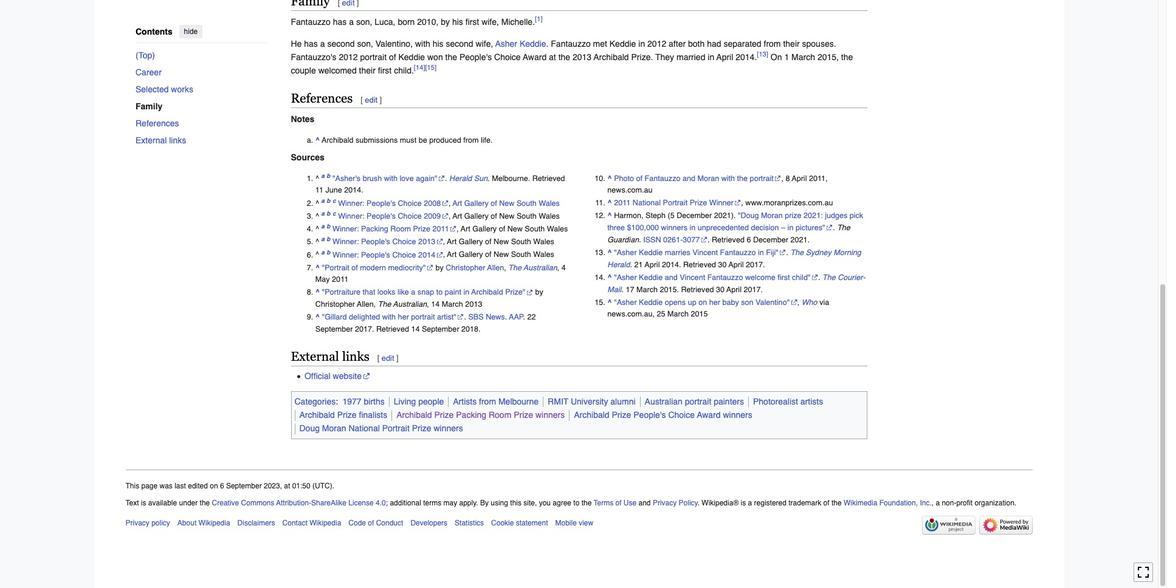 Task type: describe. For each thing, give the bounding box(es) containing it.
^ a b for winner: packing room prize 2011
[[315, 222, 330, 233]]

1 vertical spatial melbourne
[[498, 397, 539, 407]]

edit for external links
[[382, 354, 394, 363]]

statement
[[516, 519, 548, 528]]

people's for 2014
[[361, 250, 390, 259]]

archibald down living people 'link'
[[396, 410, 432, 420]]

wikimedia
[[844, 499, 877, 508]]

with left love
[[384, 174, 398, 183]]

[15] link
[[425, 63, 437, 72]]

. sbs news . aap
[[464, 313, 524, 322]]

fullscreen image
[[1137, 567, 1149, 579]]

winners inside "doug moran prize 2021: judges pick three $100,000 winners in unprecedented decision – in pictures"
[[661, 223, 687, 232]]

b for "asher's brush with love again"
[[327, 172, 330, 179]]

^ link for "asher keddie marries vincent fantauzzo in fiji"
[[607, 248, 612, 257]]

new for winner: packing room prize 2011
[[507, 224, 523, 233]]

sun
[[474, 174, 488, 183]]

the sydney morning herald link
[[607, 248, 861, 269]]

at inside footer
[[284, 482, 290, 490]]

b for winner: packing room prize 2011
[[327, 222, 330, 230]]

snap
[[417, 288, 434, 297]]

categories :
[[294, 397, 340, 407]]

0 vertical spatial to
[[436, 288, 443, 297]]

by for allen
[[436, 263, 444, 272]]

gallery for winner: people's choice 2014
[[459, 250, 483, 259]]

herald inside the sydney morning herald
[[607, 260, 630, 269]]

0 vertical spatial 6
[[747, 235, 751, 244]]

in down had
[[708, 52, 714, 62]]

winner: people's choice 2014 link
[[333, 250, 443, 259]]

b link for winner: people's choice 2014
[[327, 248, 330, 259]]

1 vertical spatial 14
[[411, 325, 420, 334]]

fantauzzo down the sydney morning herald link at the top
[[707, 273, 743, 282]]

winners down painters
[[723, 410, 752, 420]]

30 for welcome
[[716, 285, 725, 294]]

^ link for photo of fantauzzo and moran with the portrait
[[607, 174, 612, 183]]

1 vertical spatial 2011
[[433, 224, 449, 233]]

wikipedia for contact wikipedia
[[310, 519, 341, 528]]

selected
[[135, 84, 168, 94]]

new for winner: people's choice 2013
[[494, 237, 509, 246]]

with right delighted
[[382, 313, 396, 322]]

from inside the 'notes ^ archibald submissions must be produced from life.'
[[463, 135, 479, 145]]

1 vertical spatial packing
[[456, 410, 486, 420]]

portrait left painters
[[685, 397, 711, 407]]

1 horizontal spatial room
[[489, 410, 511, 420]]

1 horizontal spatial links
[[342, 349, 369, 364]]

this page was last edited on 6 september 2023, at 01:50 (utc) .
[[126, 482, 334, 490]]

and inside footer
[[639, 499, 651, 508]]

[13]
[[757, 50, 768, 58]]

^ link for "asher keddie opens up on her baby son valentino"
[[607, 298, 612, 307]]

he
[[291, 39, 302, 49]]

september inside footer
[[226, 482, 262, 490]]

asher keddie link
[[495, 39, 546, 49]]

a link for winner: people's choice 2014
[[321, 248, 324, 259]]

by
[[480, 499, 489, 508]]

retrieved inside . herald sun . melbourne . retrieved 11 june 2014 .
[[532, 174, 565, 183]]

0 horizontal spatial links
[[169, 135, 186, 145]]

won
[[427, 52, 443, 62]]

alumni
[[610, 397, 636, 407]]

selected works
[[135, 84, 193, 94]]

retrieved down the ""gillard delighted with her portrait artist"" link
[[376, 325, 409, 334]]

] for references
[[380, 95, 382, 104]]

career link
[[135, 64, 267, 81]]

december for (5
[[677, 211, 712, 220]]

^ link up the three
[[607, 211, 612, 220]]

works
[[171, 84, 193, 94]]

christopher for allen
[[446, 263, 485, 272]]

2 horizontal spatial september
[[422, 325, 459, 334]]

3077
[[683, 235, 700, 244]]

art for winner: people's choice 2009
[[453, 211, 462, 221]]

privacy policy
[[126, 519, 170, 528]]

people's inside archibald prize people's choice award winners doug moran national portrait prize winners
[[634, 410, 666, 420]]

powered by mediawiki image
[[979, 516, 1032, 535]]

this
[[510, 499, 522, 508]]

[ for external links
[[377, 354, 380, 363]]

1 vertical spatial his
[[433, 39, 443, 49]]

last
[[175, 482, 186, 490]]

"asher keddie and vincent fantauzzo welcome first child" link
[[614, 273, 818, 282]]

painters
[[714, 397, 744, 407]]

you
[[539, 499, 551, 508]]

people's inside . fantauzzo met keddie in 2012 after both had separated from their spouses. fantauzzo's 2012 portrait of keddie won the people's choice award at the 2013 archibald prize. they married in april 2014.
[[459, 52, 492, 62]]

mobile view
[[555, 519, 593, 528]]

artists from melbourne
[[453, 397, 539, 407]]

retrieved down unprecedented at the right top of page
[[712, 235, 745, 244]]

the down looks
[[378, 300, 391, 309]]

wikipedia®
[[702, 499, 739, 508]]

wales for winner: packing room prize 2011
[[547, 224, 568, 233]]

^ link for "portraiture that looks like a snap to paint in archibald prize"
[[315, 288, 320, 297]]

1977 births link
[[343, 397, 385, 407]]

fantauzzo inside fantauzzo has a son, luca, born 2010, by his first wife, michelle. [1]
[[291, 17, 331, 27]]

retrieved down "asher keddie marries vincent fantauzzo in fiji" link
[[683, 260, 716, 269]]

fantauzzo up 2011 national portrait prize winner
[[645, 174, 680, 183]]

2 horizontal spatial 2011
[[614, 198, 631, 207]]

rmit university alumni link
[[548, 397, 636, 407]]

photorealist artists link
[[753, 397, 823, 407]]

external inside the external links link
[[135, 135, 166, 145]]

0 vertical spatial national
[[633, 198, 661, 207]]

prize down artists from melbourne link
[[514, 410, 533, 420]]

artists from melbourne link
[[453, 397, 539, 407]]

march inside on 1 march 2015, the couple welcomed their first child.
[[791, 52, 815, 62]]

fantauzzo down the guardian
[[720, 248, 756, 257]]

prize down people
[[434, 410, 454, 420]]

winners down rmit
[[535, 410, 565, 420]]

1 horizontal spatial her
[[709, 298, 720, 307]]

of inside . fantauzzo met keddie in 2012 after both had separated from their spouses. fantauzzo's 2012 portrait of keddie won the people's choice award at the 2013 archibald prize. they married in april 2014.
[[389, 52, 396, 62]]

the australian link
[[508, 263, 557, 272]]

april inside . fantauzzo met keddie in 2012 after both had separated from their spouses. fantauzzo's 2012 portrait of keddie won the people's choice award at the 2013 archibald prize. they married in april 2014.
[[716, 52, 733, 62]]

people's for 2013
[[361, 237, 390, 246]]

, 4 may 2011
[[315, 263, 566, 284]]

people's for 2008
[[367, 199, 396, 208]]

;
[[386, 499, 388, 508]]

01:50
[[292, 482, 310, 490]]

archibald prize packing room prize winners
[[396, 410, 565, 420]]

keddie right met
[[610, 39, 636, 49]]

winner: for winner: packing room prize 2011
[[333, 224, 359, 233]]

was
[[160, 482, 173, 490]]

2 horizontal spatial first
[[778, 273, 790, 282]]

edit for references
[[365, 95, 378, 104]]

asher
[[495, 39, 517, 49]]

art for winner: people's choice 2013
[[447, 237, 457, 246]]

sources
[[291, 152, 324, 162]]

1 horizontal spatial portrait
[[663, 198, 688, 207]]

1 vertical spatial on
[[210, 482, 218, 490]]

2015,
[[817, 52, 839, 62]]

0 vertical spatial and
[[683, 174, 695, 183]]

new for winner: people's choice 2014
[[494, 250, 509, 259]]

south for winner: packing room prize 2011
[[525, 224, 545, 233]]

portrait inside . fantauzzo met keddie in 2012 after both had separated from their spouses. fantauzzo's 2012 portrait of keddie won the people's choice award at the 2013 archibald prize. they married in april 2014.
[[360, 52, 387, 62]]

march right 17
[[636, 285, 658, 294]]

"asher for . 17 march 2015 . retrieved 30 april 2017 .
[[614, 273, 637, 282]]

award inside archibald prize people's choice award winners doug moran national portrait prize winners
[[697, 410, 721, 420]]

use
[[624, 499, 637, 508]]

, inside , 8 april 2011, news.com.au
[[781, 174, 783, 183]]

^ a b for winner: people's choice 2014
[[315, 248, 330, 259]]

choice for 2014
[[392, 250, 416, 259]]

^ link for 2011 national portrait prize winner
[[607, 198, 612, 207]]

guardian
[[607, 235, 639, 244]]

archibald prize finalists link
[[299, 410, 387, 420]]

[ edit ] for references
[[361, 95, 382, 104]]

moran inside archibald prize people's choice award winners doug moran national portrait prize winners
[[322, 424, 346, 434]]

0 horizontal spatial room
[[390, 224, 411, 233]]

"gillard
[[322, 313, 347, 322]]

0 vertical spatial packing
[[361, 224, 388, 233]]

a link for winner: packing room prize 2011
[[321, 222, 324, 233]]

news.com.au,
[[607, 310, 655, 319]]

1 horizontal spatial external links
[[291, 349, 369, 364]]

0 vertical spatial references
[[291, 91, 353, 106]]

by christopher allen,
[[315, 288, 543, 309]]

6 inside footer
[[220, 482, 224, 490]]

prize down living people 'link'
[[412, 424, 431, 434]]

8
[[786, 174, 790, 183]]

2 vertical spatial from
[[479, 397, 496, 407]]

^ a b for winner: people's choice 2013
[[315, 235, 330, 246]]

issn
[[643, 235, 661, 244]]

new for winner: people's choice 2009
[[499, 211, 514, 221]]

b link for winner: people's choice 2008
[[327, 197, 330, 208]]

2010,
[[417, 17, 438, 27]]

award inside . fantauzzo met keddie in 2012 after both had separated from their spouses. fantauzzo's 2012 portrait of keddie won the people's choice award at the 2013 archibald prize. they married in april 2014.
[[523, 52, 547, 62]]

melbourne inside . herald sun . melbourne . retrieved 11 june 2014 .
[[492, 174, 528, 183]]

archibald up sbs news link on the bottom
[[471, 288, 503, 297]]

couple
[[291, 66, 316, 75]]

the for the guardian
[[837, 223, 850, 232]]

in right –
[[788, 223, 793, 232]]

december for 6
[[753, 235, 788, 244]]

vincent for and
[[680, 273, 705, 282]]

winner: for winner: people's choice 2008
[[338, 199, 364, 208]]

privacy policy link
[[653, 499, 698, 508]]

born
[[398, 17, 415, 27]]

brush
[[363, 174, 382, 183]]

a link for "asher's brush with love again"
[[321, 172, 324, 183]]

, who
[[797, 298, 817, 307]]

aap
[[509, 313, 524, 322]]

love
[[400, 174, 414, 183]]

"doug moran prize 2021: judges pick three $100,000 winners in unprecedented decision – in pictures"
[[607, 211, 863, 232]]

attribution-
[[276, 499, 311, 508]]

notes
[[291, 114, 314, 124]]

1 vertical spatial her
[[398, 313, 409, 322]]

2 vertical spatial 2013
[[465, 300, 482, 309]]

30 for in
[[718, 260, 727, 269]]

"asher keddie marries vincent fantauzzo in fiji" link
[[614, 248, 786, 257]]

1 vertical spatial references
[[135, 118, 179, 128]]

may
[[443, 499, 457, 508]]

courier-
[[838, 273, 865, 282]]

with up the winner
[[721, 174, 735, 183]]

, inside ", 4 may 2011"
[[557, 263, 559, 272]]

2 second from the left
[[446, 39, 473, 49]]

keddie up [14] link
[[398, 52, 425, 62]]

in up prize.
[[638, 39, 645, 49]]

apply.
[[459, 499, 478, 508]]

"doug moran prize 2021: judges pick three $100,000 winners in unprecedented decision – in pictures" link
[[607, 211, 863, 232]]

university
[[571, 397, 608, 407]]

art for winner: packing room prize 2011
[[461, 224, 470, 233]]

commons
[[241, 499, 274, 508]]

c for winner: people's choice 2009
[[333, 210, 336, 217]]

winner: people's choice 2008
[[338, 199, 441, 208]]

herald inside . herald sun . melbourne . retrieved 11 june 2014 .
[[449, 174, 472, 183]]

keddie down [1] 'link'
[[520, 39, 546, 49]]

[ edit ] for external links
[[377, 354, 398, 363]]

with up won
[[415, 39, 430, 49]]

rmit
[[548, 397, 568, 407]]

2 b from the top
[[327, 197, 330, 204]]

in up 3077
[[690, 223, 696, 232]]

prize down 2009
[[413, 224, 430, 233]]

0 vertical spatial on
[[698, 298, 707, 307]]

doug moran national portrait prize winners link
[[299, 424, 463, 434]]

b link for winner: people's choice 2009
[[327, 210, 330, 221]]

[ for references
[[361, 95, 363, 104]]

0 horizontal spatial australian
[[393, 300, 427, 309]]

[14] [15]
[[414, 63, 437, 72]]

footer containing this page was last edited on 6 september 2023, at 01:50
[[126, 470, 1032, 539]]

at inside . fantauzzo met keddie in 2012 after both had separated from their spouses. fantauzzo's 2012 portrait of keddie won the people's choice award at the 2013 archibald prize. they married in april 2014.
[[549, 52, 556, 62]]

21
[[634, 260, 643, 269]]

artists
[[453, 397, 477, 407]]

3 b from the top
[[327, 210, 330, 217]]

allen,
[[357, 300, 376, 309]]

from inside . fantauzzo met keddie in 2012 after both had separated from their spouses. fantauzzo's 2012 portrait of keddie won the people's choice award at the 2013 archibald prize. they married in april 2014.
[[764, 39, 781, 49]]

selected works link
[[135, 81, 267, 98]]

^ inside the 'notes ^ archibald submissions must be produced from life.'
[[315, 135, 320, 145]]

1 vertical spatial and
[[665, 273, 678, 282]]

code of conduct link
[[348, 519, 403, 528]]

vincent for marries
[[693, 248, 718, 257]]

wales for winner: people's choice 2014
[[533, 250, 554, 259]]

the for the sydney morning herald
[[790, 248, 804, 257]]

artists
[[800, 397, 823, 407]]

life.
[[481, 135, 493, 145]]

gallery for winner: people's choice 2013
[[459, 237, 483, 246]]

moran inside "doug moran prize 2021: judges pick three $100,000 winners in unprecedented decision – in pictures"
[[761, 211, 783, 220]]

] for external links
[[396, 354, 398, 363]]

may
[[315, 275, 330, 284]]

b for winner: people's choice 2014
[[327, 248, 330, 256]]

. issn 0261-3077
[[639, 235, 700, 244]]

retrieved up "asher keddie opens up on her baby son valentino"
[[681, 285, 714, 294]]

choice inside archibald prize people's choice award winners doug moran national portrait prize winners
[[668, 410, 695, 420]]

2011 national portrait prize winner
[[614, 198, 734, 207]]

their inside on 1 march 2015, the couple welcomed their first child.
[[359, 66, 376, 75]]

2014 inside . herald sun . melbourne . retrieved 11 june 2014 .
[[344, 186, 361, 195]]

michelle.
[[501, 17, 535, 27]]

2017 for in
[[746, 260, 763, 269]]

archibald inside the 'notes ^ archibald submissions must be produced from life.'
[[322, 135, 353, 145]]

march inside via news.com.au, 25 march 2015
[[667, 310, 689, 319]]

"portraiture that looks like a snap to paint in archibald prize"
[[322, 288, 525, 297]]

this
[[126, 482, 139, 490]]

2014.
[[736, 52, 757, 62]]

photo
[[614, 174, 634, 183]]

–
[[781, 223, 785, 232]]

archibald inside the photorealist artists archibald prize finalists
[[299, 410, 335, 420]]

winner: for winner: people's choice 2014
[[333, 250, 359, 259]]

conduct
[[376, 519, 403, 528]]

0261-3077 link
[[663, 235, 708, 244]]

keddie up "25"
[[639, 298, 663, 307]]



Task type: vqa. For each thing, say whether or not it's contained in the screenshot.
logged- at the left bottom
no



Task type: locate. For each thing, give the bounding box(es) containing it.
links down references link
[[169, 135, 186, 145]]

gallery
[[464, 199, 489, 208], [464, 211, 489, 221], [472, 224, 497, 233], [459, 237, 483, 246], [459, 250, 483, 259]]

3 ^ a b from the top
[[315, 235, 330, 246]]

footer
[[126, 470, 1032, 539]]

her
[[709, 298, 720, 307], [398, 313, 409, 322]]

choice down australian portrait painters link
[[668, 410, 695, 420]]

3 "asher from the top
[[614, 298, 637, 307]]

winner: people's choice 2009
[[338, 211, 441, 221]]

wikipedia
[[198, 519, 230, 528], [310, 519, 341, 528]]

0 horizontal spatial external links
[[135, 135, 186, 145]]

0261-
[[663, 235, 683, 244]]

in
[[638, 39, 645, 49], [708, 52, 714, 62], [690, 223, 696, 232], [788, 223, 793, 232], [758, 248, 764, 257], [463, 288, 469, 297]]

^ link down news.com.au
[[607, 198, 612, 207]]

2 c from the top
[[333, 210, 336, 217]]

1 vertical spatial son,
[[357, 39, 373, 49]]

0 horizontal spatial packing
[[361, 224, 388, 233]]

archibald down met
[[594, 52, 629, 62]]

first left child"
[[778, 273, 790, 282]]

1 vertical spatial edit link
[[382, 354, 394, 363]]

prize down 1977
[[337, 410, 357, 420]]

^ link up may
[[315, 263, 320, 272]]

"asher keddie marries vincent fantauzzo in fiji"
[[614, 248, 779, 257]]

0 vertical spatial wife,
[[481, 17, 499, 27]]

1 horizontal spatial 2013
[[465, 300, 482, 309]]

september up commons
[[226, 482, 262, 490]]

the courier- mail
[[607, 273, 865, 294]]

6 up creative
[[220, 482, 224, 490]]

0 horizontal spatial from
[[463, 135, 479, 145]]

winner: for winner: people's choice 2009
[[338, 211, 364, 221]]

by right prize"
[[535, 288, 543, 297]]

0 vertical spatial privacy
[[653, 499, 677, 508]]

1 horizontal spatial privacy
[[653, 499, 677, 508]]

"portraiture that looks like a snap to paint in archibald prize" link
[[322, 288, 533, 297]]

via news.com.au, 25 march 2015
[[607, 298, 829, 319]]

edit down the "gillard delighted with her portrait artist"
[[382, 354, 394, 363]]

keddie down 21
[[639, 273, 663, 282]]

1 vertical spatial christopher
[[315, 300, 355, 309]]

winners down artists on the left bottom of page
[[434, 424, 463, 434]]

2015 inside via news.com.au, 25 march 2015
[[691, 310, 708, 319]]

room down artists from melbourne link
[[489, 410, 511, 420]]

portrait left 8
[[750, 174, 774, 183]]

winner: people's choice 2014
[[333, 250, 435, 259]]

of
[[389, 52, 396, 62], [636, 174, 643, 183], [491, 199, 497, 208], [491, 211, 497, 221], [499, 224, 505, 233], [485, 237, 491, 246], [485, 250, 491, 259], [351, 263, 358, 272], [615, 499, 622, 508], [823, 499, 829, 508], [368, 519, 374, 528]]

a link for winner: people's choice 2008
[[321, 197, 324, 208]]

2 vertical spatial australian
[[645, 397, 682, 407]]

april up 'baby'
[[726, 285, 742, 294]]

1 vertical spatial wife,
[[476, 39, 493, 49]]

1 b link from the top
[[327, 172, 330, 183]]

april right 21
[[645, 260, 660, 269]]

^ a b for "asher's brush with love again"
[[315, 172, 330, 183]]

1 horizontal spatial edit link
[[382, 354, 394, 363]]

2014 for .
[[662, 260, 679, 269]]

text is available under the creative commons attribution-sharealike license 4.0 ; additional terms may apply.  by using this site, you agree to the terms of use and privacy policy . wikipedia® is a registered trademark of the wikimedia foundation, inc. , a non-profit organization.
[[126, 499, 1016, 508]]

1 horizontal spatial external
[[291, 349, 339, 364]]

2017 up "son"
[[744, 285, 761, 294]]

^ link down guardian
[[607, 248, 612, 257]]

gallery for winner: people's choice 2009
[[464, 211, 489, 221]]

christopher for allen,
[[315, 300, 355, 309]]

must
[[400, 135, 416, 145]]

choice
[[494, 52, 521, 62], [398, 199, 422, 208], [398, 211, 422, 221], [392, 237, 416, 246], [392, 250, 416, 259], [668, 410, 695, 420]]

] down . retrieved 14 september 2018 . on the bottom
[[396, 354, 398, 363]]

the down judges
[[837, 223, 850, 232]]

who link
[[802, 298, 817, 307]]

produced
[[429, 135, 461, 145]]

[13] link
[[757, 50, 768, 58]]

"asher up the news.com.au,
[[614, 298, 637, 307]]

moran down archibald prize finalists link
[[322, 424, 346, 434]]

paint
[[445, 288, 461, 297]]

disclaimers
[[237, 519, 275, 528]]

choice for 2013
[[392, 237, 416, 246]]

^ a b c for winner: people's choice 2009
[[315, 210, 336, 221]]

aap link
[[509, 313, 524, 322]]

art for winner: people's choice 2014
[[447, 250, 457, 259]]

4 b link from the top
[[327, 222, 330, 233]]

1 horizontal spatial and
[[665, 273, 678, 282]]

statistics link
[[455, 519, 484, 528]]

^ link up sources
[[315, 135, 320, 145]]

has inside fantauzzo has a son, luca, born 2010, by his first wife, michelle. [1]
[[333, 17, 347, 27]]

^ link for "portrait of modern mediocrity"
[[315, 263, 320, 272]]

the inside the guardian
[[837, 223, 850, 232]]

and up . 17 march 2015 . retrieved 30 april 2017 . at the right of the page
[[665, 273, 678, 282]]

1 horizontal spatial moran
[[697, 174, 719, 183]]

0 vertical spatial links
[[169, 135, 186, 145]]

^ a b c for winner: people's choice 2008
[[315, 197, 336, 208]]

contact
[[282, 519, 308, 528]]

"asher's
[[333, 174, 361, 183]]

christopher up "gillard
[[315, 300, 355, 309]]

hide button
[[179, 25, 202, 38]]

allen
[[487, 263, 504, 272]]

both
[[688, 39, 705, 49]]

text
[[126, 499, 139, 508]]

0 horizontal spatial is
[[141, 499, 146, 508]]

0 horizontal spatial first
[[378, 66, 392, 75]]

4 b from the top
[[327, 222, 330, 230]]

finalists
[[359, 410, 387, 420]]

c link for winner: people's choice 2008
[[333, 197, 336, 208]]

page
[[141, 482, 158, 490]]

1 horizontal spatial christopher
[[446, 263, 485, 272]]

, art gallery of new south wales for winner: packing room prize 2011
[[457, 224, 568, 233]]

2011,
[[809, 174, 828, 183]]

1 vertical spatial edit
[[382, 354, 394, 363]]

first left child.
[[378, 66, 392, 75]]

0 vertical spatial by
[[441, 17, 450, 27]]

to inside footer
[[573, 499, 579, 508]]

and up 2011 national portrait prize winner link
[[683, 174, 695, 183]]

2017 down delighted
[[355, 325, 372, 334]]

a link for winner: people's choice 2013
[[321, 235, 324, 246]]

march down 'opens'
[[667, 310, 689, 319]]

0 vertical spatial 2017
[[746, 260, 763, 269]]

^ link left "gillard
[[315, 313, 320, 322]]

1 horizontal spatial 6
[[747, 235, 751, 244]]

external
[[135, 135, 166, 145], [291, 349, 339, 364]]

has for fantauzzo
[[333, 17, 347, 27]]

0 vertical spatial from
[[764, 39, 781, 49]]

] up the 'notes ^ archibald submissions must be produced from life.'
[[380, 95, 382, 104]]

1 ^ a b from the top
[[315, 172, 330, 183]]

in left fiji"
[[758, 248, 764, 257]]

1 vertical spatial 2012
[[339, 52, 358, 62]]

1 vertical spatial ]
[[396, 354, 398, 363]]

archibald inside . fantauzzo met keddie in 2012 after both had separated from their spouses. fantauzzo's 2012 portrait of keddie won the people's choice award at the 2013 archibald prize. they married in april 2014.
[[594, 52, 629, 62]]

by inside fantauzzo has a son, luca, born 2010, by his first wife, michelle. [1]
[[441, 17, 450, 27]]

0 horizontal spatial portrait
[[382, 424, 410, 434]]

0 horizontal spatial national
[[349, 424, 380, 434]]

2011 down 2009
[[433, 224, 449, 233]]

0 horizontal spatial second
[[327, 39, 355, 49]]

2 vertical spatial by
[[535, 288, 543, 297]]

2023,
[[264, 482, 282, 490]]

be
[[419, 135, 427, 145]]

1 horizontal spatial packing
[[456, 410, 486, 420]]

1 horizontal spatial december
[[753, 235, 788, 244]]

4 ^ a b from the top
[[315, 248, 330, 259]]

0 vertical spatial 14
[[431, 300, 440, 309]]

1 vertical spatial to
[[573, 499, 579, 508]]

registered
[[754, 499, 786, 508]]

2 wikipedia from the left
[[310, 519, 341, 528]]

his
[[452, 17, 463, 27], [433, 39, 443, 49]]

1 vertical spatial 2013
[[418, 237, 435, 246]]

from
[[764, 39, 781, 49], [463, 135, 479, 145], [479, 397, 496, 407]]

1 horizontal spatial his
[[452, 17, 463, 27]]

0 horizontal spatial edit
[[365, 95, 378, 104]]

references down family
[[135, 118, 179, 128]]

[ edit ] down the "gillard delighted with her portrait artist"
[[377, 354, 398, 363]]

2 horizontal spatial from
[[764, 39, 781, 49]]

0 horizontal spatial award
[[523, 52, 547, 62]]

5 b link from the top
[[327, 235, 330, 246]]

south for winner: people's choice 2009
[[517, 211, 537, 221]]

b for winner: people's choice 2013
[[327, 235, 330, 243]]

choice for 2009
[[398, 211, 422, 221]]

0 horizontal spatial december
[[677, 211, 712, 220]]

3 a link from the top
[[321, 210, 324, 221]]

1 a link from the top
[[321, 172, 324, 183]]

by for allen,
[[535, 288, 543, 297]]

about
[[177, 519, 196, 528]]

b link for winner: people's choice 2013
[[327, 235, 330, 246]]

1 horizontal spatial award
[[697, 410, 721, 420]]

1 vertical spatial 2014
[[418, 250, 435, 259]]

the for the courier- mail
[[822, 273, 836, 282]]

prize down alumni
[[612, 410, 631, 420]]

1 is from the left
[[141, 499, 146, 508]]

0 vertical spatial vincent
[[693, 248, 718, 257]]

the left courier-
[[822, 273, 836, 282]]

archibald inside archibald prize people's choice award winners doug moran national portrait prize winners
[[574, 410, 609, 420]]

wikipedia down creative
[[198, 519, 230, 528]]

, www.moranprizes.com.au
[[741, 198, 833, 207]]

1 wikipedia from the left
[[198, 519, 230, 528]]

1 vertical spatial award
[[697, 410, 721, 420]]

1 horizontal spatial 2015
[[691, 310, 708, 319]]

2015 down "asher keddie opens up on her baby son valentino"
[[691, 310, 708, 319]]

1 vertical spatial external links
[[291, 349, 369, 364]]

4.0
[[376, 499, 386, 508]]

1 horizontal spatial on
[[698, 298, 707, 307]]

0 vertical spatial melbourne
[[492, 174, 528, 183]]

0 vertical spatial moran
[[697, 174, 719, 183]]

^
[[315, 135, 320, 145], [607, 174, 612, 183], [315, 174, 319, 183], [607, 198, 612, 207], [315, 199, 319, 208], [607, 211, 612, 220], [315, 211, 319, 221], [315, 224, 319, 233], [315, 237, 319, 246], [607, 248, 612, 257], [315, 250, 319, 259], [315, 263, 320, 272], [607, 273, 612, 282], [315, 288, 320, 297], [607, 298, 612, 307], [315, 313, 320, 322]]

spouses.
[[802, 39, 836, 49]]

news.com.au
[[607, 186, 653, 195]]

archibald down 'categories :'
[[299, 410, 335, 420]]

again"
[[416, 174, 437, 183]]

^ link down mail
[[607, 298, 612, 307]]

april inside , 8 april 2011, news.com.au
[[792, 174, 807, 183]]

. inside . fantauzzo met keddie in 2012 after both had separated from their spouses. fantauzzo's 2012 portrait of keddie won the people's choice award at the 2013 archibald prize. they married in april 2014.
[[546, 39, 549, 49]]

archibald down rmit university alumni
[[574, 410, 609, 420]]

choice inside . fantauzzo met keddie in 2012 after both had separated from their spouses. fantauzzo's 2012 portrait of keddie won the people's choice award at the 2013 archibald prize. they married in april 2014.
[[494, 52, 521, 62]]

wales for winner: people's choice 2013
[[533, 237, 554, 246]]

b link for winner: packing room prize 2011
[[327, 222, 330, 233]]

wife, left asher
[[476, 39, 493, 49]]

portrait down valentino,
[[360, 52, 387, 62]]

2 vertical spatial and
[[639, 499, 651, 508]]

1977
[[343, 397, 361, 407]]

the right allen
[[508, 263, 522, 272]]

1 c link from the top
[[333, 197, 336, 208]]

national inside archibald prize people's choice award winners doug moran national portrait prize winners
[[349, 424, 380, 434]]

, art gallery of new south wales for winner: people's choice 2013
[[443, 237, 554, 246]]

fantauzzo inside . fantauzzo met keddie in 2012 after both had separated from their spouses. fantauzzo's 2012 portrait of keddie won the people's choice award at the 2013 archibald prize. they married in april 2014.
[[551, 39, 591, 49]]

prize
[[690, 198, 707, 207], [413, 224, 430, 233], [337, 410, 357, 420], [434, 410, 454, 420], [514, 410, 533, 420], [612, 410, 631, 420], [412, 424, 431, 434]]

[ edit ] up the 'notes ^ archibald submissions must be produced from life.'
[[361, 95, 382, 104]]

, inside footer
[[932, 499, 934, 508]]

"asher's brush with love again" link
[[333, 174, 445, 183]]

the inside the sydney morning herald
[[790, 248, 804, 257]]

south for winner: people's choice 2014
[[511, 250, 531, 259]]

his inside fantauzzo has a son, luca, born 2010, by his first wife, michelle. [1]
[[452, 17, 463, 27]]

0 vertical spatial [ edit ]
[[361, 95, 382, 104]]

a inside fantauzzo has a son, luca, born 2010, by his first wife, michelle. [1]
[[349, 17, 354, 27]]

from up archibald prize packing room prize winners link
[[479, 397, 496, 407]]

to right agree
[[573, 499, 579, 508]]

[14] link
[[414, 63, 425, 72]]

packing down artists on the left bottom of page
[[456, 410, 486, 420]]

modern
[[360, 263, 386, 272]]

0 vertical spatial "asher
[[614, 248, 637, 257]]

his up won
[[433, 39, 443, 49]]

contact wikipedia link
[[282, 519, 341, 528]]

retrieved up art gallery of new south wales link
[[532, 174, 565, 183]]

2018
[[461, 325, 478, 334]]

melbourne up archibald prize people's choice award winners doug moran national portrait prize winners
[[498, 397, 539, 407]]

art gallery of new south wales link
[[453, 199, 560, 208]]

edit link for references
[[365, 95, 378, 104]]

0 vertical spatial award
[[523, 52, 547, 62]]

3 b link from the top
[[327, 210, 330, 221]]

son, left valentino,
[[357, 39, 373, 49]]

0 horizontal spatial 2012
[[339, 52, 358, 62]]

wikimedia foundation image
[[922, 516, 975, 535]]

1 vertical spatial links
[[342, 349, 369, 364]]

wikipedia for about wikipedia
[[198, 519, 230, 528]]

2 "asher from the top
[[614, 273, 637, 282]]

2 c link from the top
[[333, 210, 336, 221]]

^ link for "gillard delighted with her portrait artist"
[[315, 313, 320, 322]]

30 down "asher keddie and vincent fantauzzo welcome first child" link
[[716, 285, 725, 294]]

south for winner: people's choice 2013
[[511, 237, 531, 246]]

0 horizontal spatial and
[[639, 499, 651, 508]]

, art gallery of new south wales for winner: people's choice 2009
[[449, 211, 560, 221]]

1 ^ a b c from the top
[[315, 197, 336, 208]]

1 "asher from the top
[[614, 248, 637, 257]]

room
[[390, 224, 411, 233], [489, 410, 511, 420]]

2014 down marries at the top right
[[662, 260, 679, 269]]

gallery for winner: packing room prize 2011
[[472, 224, 497, 233]]

portrait up "harmon, steph (5 december 2021)."
[[663, 198, 688, 207]]

april right 8
[[792, 174, 807, 183]]

a
[[349, 17, 354, 27], [320, 39, 325, 49], [321, 172, 324, 179], [321, 197, 324, 204], [321, 210, 324, 217], [321, 222, 324, 230], [321, 235, 324, 243], [321, 248, 324, 256], [411, 288, 415, 297], [748, 499, 752, 508], [936, 499, 940, 508]]

1 second from the left
[[327, 39, 355, 49]]

the inside the courier- mail
[[822, 273, 836, 282]]

5 b from the top
[[327, 235, 330, 243]]

c link for winner: people's choice 2009
[[333, 210, 336, 221]]

son, inside fantauzzo has a son, luca, born 2010, by his first wife, michelle. [1]
[[356, 17, 372, 27]]

0 horizontal spatial references
[[135, 118, 179, 128]]

4 a link from the top
[[321, 222, 324, 233]]

keddie down issn link
[[639, 248, 663, 257]]

fiji"
[[766, 248, 779, 257]]

first inside fantauzzo has a son, luca, born 2010, by his first wife, michelle. [1]
[[465, 17, 479, 27]]

1 vertical spatial 2017
[[744, 285, 761, 294]]

2015 up 'opens'
[[660, 285, 677, 294]]

with
[[415, 39, 430, 49], [721, 174, 735, 183], [384, 174, 398, 183], [382, 313, 396, 322]]

0 horizontal spatial wikipedia
[[198, 519, 230, 528]]

on
[[771, 52, 782, 62]]

choice for 2008
[[398, 199, 422, 208]]

mobile
[[555, 519, 577, 528]]

from left life.
[[463, 135, 479, 145]]

2011 inside ", 4 may 2011"
[[332, 275, 348, 284]]

april up the courier- mail
[[729, 260, 744, 269]]

melbourne
[[492, 174, 528, 183], [498, 397, 539, 407]]

portrait up . retrieved 14 september 2018 . on the bottom
[[411, 313, 435, 322]]

2014 down the "asher's
[[344, 186, 361, 195]]

2 horizontal spatial australian
[[645, 397, 682, 407]]

2 b link from the top
[[327, 197, 330, 208]]

choice up mediocrity"
[[392, 250, 416, 259]]

0 vertical spatial c
[[333, 197, 336, 204]]

2012 up they
[[647, 39, 666, 49]]

1 horizontal spatial 2012
[[647, 39, 666, 49]]

2 horizontal spatial moran
[[761, 211, 783, 220]]

1 horizontal spatial is
[[741, 499, 746, 508]]

6 b from the top
[[327, 248, 330, 256]]

2 is from the left
[[741, 499, 746, 508]]

people's up ""portrait of modern mediocrity""
[[361, 250, 390, 259]]

judges
[[825, 211, 847, 220]]

0 vertical spatial edit link
[[365, 95, 378, 104]]

on 1 march 2015, the couple welcomed their first child.
[[291, 52, 853, 75]]

2017 inside . 22 september 2017
[[355, 325, 372, 334]]

portrait inside archibald prize people's choice award winners doug moran national portrait prize winners
[[382, 424, 410, 434]]

0 horizontal spatial 2011
[[332, 275, 348, 284]]

people
[[418, 397, 444, 407]]

0 vertical spatial her
[[709, 298, 720, 307]]

0 vertical spatial ^ a b c
[[315, 197, 336, 208]]

2 ^ a b c from the top
[[315, 210, 336, 221]]

met
[[593, 39, 607, 49]]

australian up archibald prize people's choice award winners link
[[645, 397, 682, 407]]

0 horizontal spatial 6
[[220, 482, 224, 490]]

2011 up '"portraiture'
[[332, 275, 348, 284]]

opens
[[665, 298, 686, 307]]

people's for 2009
[[367, 211, 396, 221]]

0 horizontal spatial privacy
[[126, 519, 149, 528]]

award down australian portrait painters link
[[697, 410, 721, 420]]

the inside on 1 march 2015, the couple welcomed their first child.
[[841, 52, 853, 62]]

has for he
[[304, 39, 318, 49]]

0 vertical spatial external links
[[135, 135, 186, 145]]

b link for "asher's brush with love again"
[[327, 172, 330, 183]]

[
[[361, 95, 363, 104], [377, 354, 380, 363]]

child"
[[792, 273, 810, 282]]

vincent up . 17 march 2015 . retrieved 30 april 2017 . at the right of the page
[[680, 273, 705, 282]]

herald sun link
[[449, 174, 488, 183]]

0 vertical spatial 2015
[[660, 285, 677, 294]]

by christopher allen , the australian
[[433, 263, 557, 272]]

the guardian
[[607, 223, 850, 244]]

her left 'baby'
[[709, 298, 720, 307]]

. inside . 22 september 2017
[[524, 313, 525, 322]]

1 horizontal spatial first
[[465, 17, 479, 27]]

links up website
[[342, 349, 369, 364]]

0 vertical spatial portrait
[[663, 198, 688, 207]]

1 b from the top
[[327, 172, 330, 179]]

6 down decision
[[747, 235, 751, 244]]

sbs
[[468, 313, 484, 322]]

0 horizontal spatial [
[[361, 95, 363, 104]]

march down the paint
[[442, 300, 463, 309]]

by inside by christopher allen,
[[535, 288, 543, 297]]

6 a link from the top
[[321, 248, 324, 259]]

their inside . fantauzzo met keddie in 2012 after both had separated from their spouses. fantauzzo's 2012 portrait of keddie won the people's choice award at the 2013 archibald prize. they married in april 2014.
[[783, 39, 800, 49]]

christopher inside by christopher allen,
[[315, 300, 355, 309]]

edit link for external links
[[382, 354, 394, 363]]

sharealike
[[311, 499, 346, 508]]

contents
[[135, 27, 172, 37]]

valentino"
[[756, 298, 790, 307]]

external up official
[[291, 349, 339, 364]]

5 a link from the top
[[321, 235, 324, 246]]

1 c from the top
[[333, 197, 336, 204]]

prize left the winner
[[690, 198, 707, 207]]

2012 up welcomed
[[339, 52, 358, 62]]

0 vertical spatial external
[[135, 135, 166, 145]]

winners up the 0261-
[[661, 223, 687, 232]]

2013
[[573, 52, 592, 62], [418, 237, 435, 246], [465, 300, 482, 309]]

about wikipedia
[[177, 519, 230, 528]]

0 horizontal spatial on
[[210, 482, 218, 490]]

1 vertical spatial privacy
[[126, 519, 149, 528]]

a link for winner: people's choice 2009
[[321, 210, 324, 221]]

edit link up the 'notes ^ archibald submissions must be produced from life.'
[[365, 95, 378, 104]]

june
[[325, 186, 342, 195]]

2 ^ a b from the top
[[315, 222, 330, 233]]

second
[[327, 39, 355, 49], [446, 39, 473, 49]]

c for winner: people's choice 2008
[[333, 197, 336, 204]]

packing up 'winner: people's choice 2013' at the top of the page
[[361, 224, 388, 233]]

0 horizontal spatial 2014
[[344, 186, 361, 195]]

organization.
[[975, 499, 1016, 508]]

1 horizontal spatial australian
[[523, 263, 557, 272]]

2 vertical spatial 2011
[[332, 275, 348, 284]]

developers
[[411, 519, 447, 528]]

external links up official website
[[291, 349, 369, 364]]

to right snap
[[436, 288, 443, 297]]

1 horizontal spatial edit
[[382, 354, 394, 363]]

6 b link from the top
[[327, 248, 330, 259]]

0 horizontal spatial september
[[226, 482, 262, 490]]

prize inside the photorealist artists archibald prize finalists
[[337, 410, 357, 420]]

living people link
[[394, 397, 444, 407]]

14 down the ""gillard delighted with her portrait artist"" link
[[411, 325, 420, 334]]

2 horizontal spatial 2013
[[573, 52, 592, 62]]

by
[[441, 17, 450, 27], [436, 263, 444, 272], [535, 288, 543, 297]]

0 vertical spatial 2014
[[344, 186, 361, 195]]

2013 inside . fantauzzo met keddie in 2012 after both had separated from their spouses. fantauzzo's 2012 portrait of keddie won the people's choice award at the 2013 archibald prize. they married in april 2014.
[[573, 52, 592, 62]]

2 a link from the top
[[321, 197, 324, 208]]

winner: for winner: people's choice 2013
[[333, 237, 359, 246]]

photorealist artists archibald prize finalists
[[299, 397, 823, 420]]

living people
[[394, 397, 444, 407]]

, art gallery of new south wales for winner: people's choice 2014
[[443, 250, 554, 259]]

external down family
[[135, 135, 166, 145]]

in right the paint
[[463, 288, 469, 297]]

first inside on 1 march 2015, the couple welcomed their first child.
[[378, 66, 392, 75]]

"asher for . 21 april 2014 . retrieved 30 april 2017 .
[[614, 248, 637, 257]]

2014 for winner:
[[418, 250, 435, 259]]

wales for winner: people's choice 2009
[[539, 211, 560, 221]]

news
[[486, 313, 505, 322]]

0 vertical spatial herald
[[449, 174, 472, 183]]

1 horizontal spatial has
[[333, 17, 347, 27]]

0 horizontal spatial 14
[[411, 325, 420, 334]]

1 vertical spatial portrait
[[382, 424, 410, 434]]

2021).
[[714, 211, 736, 220]]

september down artist"
[[422, 325, 459, 334]]

wife, inside fantauzzo has a son, luca, born 2010, by his first wife, michelle. [1]
[[481, 17, 499, 27]]

2021:
[[804, 211, 823, 220]]

0 vertical spatial christopher
[[446, 263, 485, 272]]

delighted
[[349, 313, 380, 322]]

september inside . 22 september 2017
[[315, 325, 353, 334]]

2017 for welcome
[[744, 285, 761, 294]]

^ link for "asher keddie and vincent fantauzzo welcome first child"
[[607, 273, 612, 282]]



